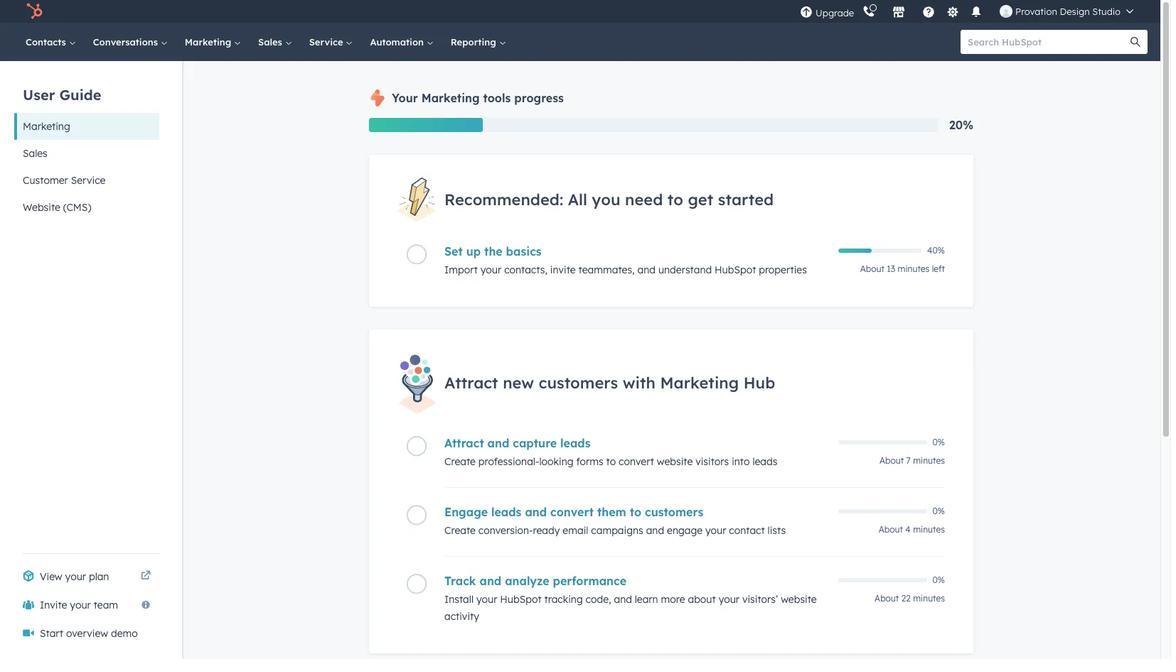 Task type: locate. For each thing, give the bounding box(es) containing it.
0 horizontal spatial website
[[657, 456, 693, 469]]

service link
[[301, 23, 362, 61]]

about left 22
[[875, 594, 899, 605]]

user guide views element
[[14, 61, 159, 221]]

hub
[[744, 374, 775, 393]]

design
[[1060, 6, 1090, 17]]

about left 13
[[860, 264, 885, 275]]

about
[[860, 264, 885, 275], [880, 456, 904, 467], [879, 525, 903, 536], [875, 594, 899, 605]]

website left visitors
[[657, 456, 693, 469]]

service inside button
[[71, 174, 106, 187]]

0% up about 22 minutes
[[933, 576, 945, 586]]

1 vertical spatial hubspot
[[500, 594, 542, 607]]

leads inside the engage leads and convert them to customers create conversion-ready email campaigns and engage your contact lists
[[491, 506, 522, 520]]

set up the basics import your contacts, invite teammates, and understand hubspot properties
[[444, 245, 807, 277]]

0%
[[933, 438, 945, 448], [933, 507, 945, 517], [933, 576, 945, 586]]

invite your team button
[[14, 592, 159, 620]]

your left team
[[70, 599, 91, 612]]

all
[[568, 190, 587, 210]]

0 vertical spatial convert
[[619, 456, 654, 469]]

with
[[623, 374, 656, 393]]

create
[[444, 456, 476, 469], [444, 525, 476, 538]]

service right sales link
[[309, 36, 346, 48]]

provation design studio
[[1016, 6, 1121, 17]]

to
[[668, 190, 683, 210], [606, 456, 616, 469], [630, 506, 641, 520]]

1 vertical spatial attract
[[444, 437, 484, 451]]

overview
[[66, 628, 108, 641]]

menu
[[799, 0, 1143, 23]]

attract up professional-
[[444, 437, 484, 451]]

marketplaces button
[[884, 0, 914, 23]]

to right them
[[630, 506, 641, 520]]

minutes right 7
[[913, 456, 945, 467]]

conversations
[[93, 36, 161, 48]]

0 horizontal spatial leads
[[491, 506, 522, 520]]

1 vertical spatial 0%
[[933, 507, 945, 517]]

provation design studio button
[[991, 0, 1142, 23]]

customer
[[23, 174, 68, 187]]

automation link
[[362, 23, 442, 61]]

2 0% from the top
[[933, 507, 945, 517]]

visitors'
[[742, 594, 778, 607]]

0 vertical spatial to
[[668, 190, 683, 210]]

hubspot down analyze
[[500, 594, 542, 607]]

13
[[887, 264, 895, 275]]

0 horizontal spatial convert
[[550, 506, 594, 520]]

and up professional-
[[488, 437, 509, 451]]

2 horizontal spatial to
[[668, 190, 683, 210]]

convert inside attract and capture leads create professional-looking forms to convert website visitors into leads
[[619, 456, 654, 469]]

your down "the"
[[481, 264, 501, 277]]

website right visitors'
[[781, 594, 817, 607]]

0 horizontal spatial service
[[71, 174, 106, 187]]

recommended:
[[444, 190, 563, 210]]

search button
[[1124, 30, 1148, 54]]

0 horizontal spatial customers
[[539, 374, 618, 393]]

and up ready
[[525, 506, 547, 520]]

1 vertical spatial sales
[[23, 147, 47, 160]]

team
[[94, 599, 118, 612]]

your right engage
[[705, 525, 726, 538]]

1 vertical spatial to
[[606, 456, 616, 469]]

minutes right 22
[[913, 594, 945, 605]]

convert down 'attract and capture leads' button
[[619, 456, 654, 469]]

your
[[481, 264, 501, 277], [705, 525, 726, 538], [65, 571, 86, 584], [476, 594, 497, 607], [719, 594, 740, 607], [70, 599, 91, 612]]

0 vertical spatial attract
[[444, 374, 498, 393]]

about
[[688, 594, 716, 607]]

0 vertical spatial website
[[657, 456, 693, 469]]

minutes right '4'
[[913, 525, 945, 536]]

your inside the engage leads and convert them to customers create conversion-ready email campaigns and engage your contact lists
[[705, 525, 726, 538]]

0% up about 7 minutes
[[933, 438, 945, 448]]

1 attract from the top
[[444, 374, 498, 393]]

minutes for engage leads and convert them to customers
[[913, 525, 945, 536]]

invite
[[550, 264, 576, 277]]

them
[[597, 506, 626, 520]]

capture
[[513, 437, 557, 451]]

1 vertical spatial convert
[[550, 506, 594, 520]]

minutes right 13
[[898, 264, 930, 275]]

about 7 minutes
[[880, 456, 945, 467]]

to right forms
[[606, 456, 616, 469]]

started
[[718, 190, 774, 210]]

your right about
[[719, 594, 740, 607]]

your
[[392, 91, 418, 105]]

new
[[503, 374, 534, 393]]

1 link opens in a new window image from the top
[[141, 569, 151, 586]]

leads right into
[[753, 456, 778, 469]]

customers right new
[[539, 374, 618, 393]]

about left '4'
[[879, 525, 903, 536]]

calling icon button
[[857, 2, 881, 21]]

1 create from the top
[[444, 456, 476, 469]]

marketplaces image
[[893, 6, 905, 19]]

convert inside the engage leads and convert them to customers create conversion-ready email campaigns and engage your contact lists
[[550, 506, 594, 520]]

tools
[[483, 91, 511, 105]]

attract inside attract and capture leads create professional-looking forms to convert website visitors into leads
[[444, 437, 484, 451]]

0 horizontal spatial hubspot
[[500, 594, 542, 607]]

minutes for set up the basics
[[898, 264, 930, 275]]

leads up forms
[[560, 437, 591, 451]]

0 vertical spatial leads
[[560, 437, 591, 451]]

set up the basics button
[[444, 245, 830, 259]]

2 create from the top
[[444, 525, 476, 538]]

performance
[[553, 575, 627, 589]]

0 vertical spatial hubspot
[[715, 264, 756, 277]]

marketing
[[185, 36, 234, 48], [421, 91, 480, 105], [23, 120, 70, 133], [660, 374, 739, 393]]

attract left new
[[444, 374, 498, 393]]

sales right "marketing" link
[[258, 36, 285, 48]]

up
[[466, 245, 481, 259]]

about for track and analyze performance
[[875, 594, 899, 605]]

service inside "link"
[[309, 36, 346, 48]]

reporting link
[[442, 23, 514, 61]]

0 vertical spatial 0%
[[933, 438, 945, 448]]

customer service button
[[14, 167, 159, 194]]

1 vertical spatial create
[[444, 525, 476, 538]]

sales up customer
[[23, 147, 47, 160]]

0 horizontal spatial sales
[[23, 147, 47, 160]]

hubspot left properties
[[715, 264, 756, 277]]

Search HubSpot search field
[[961, 30, 1135, 54]]

looking
[[539, 456, 574, 469]]

website inside track and analyze performance install your hubspot tracking code, and learn more about your visitors' website activity
[[781, 594, 817, 607]]

0 vertical spatial service
[[309, 36, 346, 48]]

2 vertical spatial 0%
[[933, 576, 945, 586]]

3 0% from the top
[[933, 576, 945, 586]]

convert
[[619, 456, 654, 469], [550, 506, 594, 520]]

create left professional-
[[444, 456, 476, 469]]

[object object] complete progress bar
[[838, 249, 872, 253]]

1 horizontal spatial website
[[781, 594, 817, 607]]

teammates,
[[579, 264, 635, 277]]

search image
[[1131, 37, 1141, 47]]

marketing up your marketing tools progress progress bar
[[421, 91, 480, 105]]

upgrade image
[[800, 6, 813, 19]]

1 horizontal spatial convert
[[619, 456, 654, 469]]

conversion-
[[478, 525, 533, 538]]

progress
[[514, 91, 564, 105]]

view your plan
[[40, 571, 109, 584]]

1 vertical spatial service
[[71, 174, 106, 187]]

customers
[[539, 374, 618, 393], [645, 506, 704, 520]]

professional-
[[478, 456, 539, 469]]

1 0% from the top
[[933, 438, 945, 448]]

1 vertical spatial customers
[[645, 506, 704, 520]]

20%
[[949, 118, 974, 132]]

menu containing provation design studio
[[799, 0, 1143, 23]]

2 horizontal spatial leads
[[753, 456, 778, 469]]

create down engage
[[444, 525, 476, 538]]

conversations link
[[84, 23, 176, 61]]

to left get
[[668, 190, 683, 210]]

about left 7
[[880, 456, 904, 467]]

lists
[[768, 525, 786, 538]]

minutes
[[898, 264, 930, 275], [913, 456, 945, 467], [913, 525, 945, 536], [913, 594, 945, 605]]

track and analyze performance button
[[444, 575, 830, 589]]

convert up email
[[550, 506, 594, 520]]

marketing button
[[14, 113, 159, 140]]

demo
[[111, 628, 138, 641]]

help image
[[922, 6, 935, 19]]

0 horizontal spatial to
[[606, 456, 616, 469]]

settings link
[[944, 4, 962, 19]]

leads up the conversion-
[[491, 506, 522, 520]]

your right install
[[476, 594, 497, 607]]

link opens in a new window image
[[141, 569, 151, 586], [141, 572, 151, 582]]

user guide
[[23, 86, 101, 103]]

1 horizontal spatial customers
[[645, 506, 704, 520]]

and down set up the basics button
[[638, 264, 656, 277]]

customers up engage
[[645, 506, 704, 520]]

about 4 minutes
[[879, 525, 945, 536]]

1 horizontal spatial service
[[309, 36, 346, 48]]

help button
[[917, 0, 941, 23]]

2 vertical spatial to
[[630, 506, 641, 520]]

1 horizontal spatial hubspot
[[715, 264, 756, 277]]

more
[[661, 594, 685, 607]]

0% for engage leads and convert them to customers
[[933, 507, 945, 517]]

create inside the engage leads and convert them to customers create conversion-ready email campaigns and engage your contact lists
[[444, 525, 476, 538]]

contacts
[[26, 36, 69, 48]]

2 attract from the top
[[444, 437, 484, 451]]

website (cms)
[[23, 201, 91, 214]]

0 vertical spatial customers
[[539, 374, 618, 393]]

0% up about 4 minutes
[[933, 507, 945, 517]]

0 vertical spatial create
[[444, 456, 476, 469]]

website
[[657, 456, 693, 469], [781, 594, 817, 607]]

1 horizontal spatial leads
[[560, 437, 591, 451]]

1 horizontal spatial to
[[630, 506, 641, 520]]

notifications image
[[970, 6, 983, 19]]

1 vertical spatial website
[[781, 594, 817, 607]]

marketing left sales link
[[185, 36, 234, 48]]

track
[[444, 575, 476, 589]]

0 vertical spatial sales
[[258, 36, 285, 48]]

marketing down user
[[23, 120, 70, 133]]

campaigns
[[591, 525, 643, 538]]

service up website (cms) button
[[71, 174, 106, 187]]

leads
[[560, 437, 591, 451], [753, 456, 778, 469], [491, 506, 522, 520]]

2 vertical spatial leads
[[491, 506, 522, 520]]



Task type: describe. For each thing, give the bounding box(es) containing it.
attract and capture leads button
[[444, 437, 830, 451]]

tracking
[[544, 594, 583, 607]]

and inside attract and capture leads create professional-looking forms to convert website visitors into leads
[[488, 437, 509, 451]]

calling icon image
[[863, 6, 875, 18]]

about 22 minutes
[[875, 594, 945, 605]]

start
[[40, 628, 63, 641]]

website inside attract and capture leads create professional-looking forms to convert website visitors into leads
[[657, 456, 693, 469]]

(cms)
[[63, 201, 91, 214]]

hubspot inside set up the basics import your contacts, invite teammates, and understand hubspot properties
[[715, 264, 756, 277]]

hubspot image
[[26, 3, 43, 20]]

automation
[[370, 36, 427, 48]]

forms
[[576, 456, 603, 469]]

contacts link
[[17, 23, 84, 61]]

reporting
[[451, 36, 499, 48]]

need
[[625, 190, 663, 210]]

view
[[40, 571, 62, 584]]

contacts,
[[504, 264, 547, 277]]

marketing inside 'button'
[[23, 120, 70, 133]]

hubspot inside track and analyze performance install your hubspot tracking code, and learn more about your visitors' website activity
[[500, 594, 542, 607]]

visitors
[[696, 456, 729, 469]]

about for engage leads and convert them to customers
[[879, 525, 903, 536]]

into
[[732, 456, 750, 469]]

settings image
[[946, 6, 959, 19]]

engage leads and convert them to customers button
[[444, 506, 830, 520]]

attract for attract new customers with marketing hub
[[444, 374, 498, 393]]

start overview demo
[[40, 628, 138, 641]]

and down track and analyze performance button
[[614, 594, 632, 607]]

engage leads and convert them to customers create conversion-ready email campaigns and engage your contact lists
[[444, 506, 786, 538]]

hubspot link
[[17, 3, 53, 20]]

code,
[[586, 594, 611, 607]]

your marketing tools progress
[[392, 91, 564, 105]]

22
[[901, 594, 911, 605]]

and inside set up the basics import your contacts, invite teammates, and understand hubspot properties
[[638, 264, 656, 277]]

analyze
[[505, 575, 549, 589]]

invite your team
[[40, 599, 118, 612]]

basics
[[506, 245, 542, 259]]

sales inside button
[[23, 147, 47, 160]]

1 horizontal spatial sales
[[258, 36, 285, 48]]

you
[[592, 190, 620, 210]]

minutes for attract and capture leads
[[913, 456, 945, 467]]

40%
[[927, 245, 945, 256]]

attract for attract and capture leads create professional-looking forms to convert website visitors into leads
[[444, 437, 484, 451]]

marketing left hub
[[660, 374, 739, 393]]

james peterson image
[[1000, 5, 1013, 18]]

and down engage leads and convert them to customers "button"
[[646, 525, 664, 538]]

user
[[23, 86, 55, 103]]

learn
[[635, 594, 658, 607]]

track and analyze performance install your hubspot tracking code, and learn more about your visitors' website activity
[[444, 575, 817, 624]]

import
[[444, 264, 478, 277]]

your inside button
[[70, 599, 91, 612]]

engage
[[444, 506, 488, 520]]

about for set up the basics
[[860, 264, 885, 275]]

start overview demo link
[[14, 620, 159, 649]]

plan
[[89, 571, 109, 584]]

understand
[[658, 264, 712, 277]]

customer service
[[23, 174, 106, 187]]

customers inside the engage leads and convert them to customers create conversion-ready email campaigns and engage your contact lists
[[645, 506, 704, 520]]

2 link opens in a new window image from the top
[[141, 572, 151, 582]]

minutes for track and analyze performance
[[913, 594, 945, 605]]

7
[[906, 456, 911, 467]]

about 13 minutes left
[[860, 264, 945, 275]]

to inside the engage leads and convert them to customers create conversion-ready email campaigns and engage your contact lists
[[630, 506, 641, 520]]

invite
[[40, 599, 67, 612]]

your left "plan" on the bottom of the page
[[65, 571, 86, 584]]

1 vertical spatial leads
[[753, 456, 778, 469]]

install
[[444, 594, 474, 607]]

attract and capture leads create professional-looking forms to convert website visitors into leads
[[444, 437, 778, 469]]

engage
[[667, 525, 703, 538]]

studio
[[1093, 6, 1121, 17]]

your marketing tools progress progress bar
[[369, 118, 483, 132]]

marketing link
[[176, 23, 250, 61]]

website (cms) button
[[14, 194, 159, 221]]

provation
[[1016, 6, 1057, 17]]

your inside set up the basics import your contacts, invite teammates, and understand hubspot properties
[[481, 264, 501, 277]]

website
[[23, 201, 60, 214]]

view your plan link
[[14, 563, 159, 592]]

upgrade
[[816, 7, 854, 18]]

ready
[[533, 525, 560, 538]]

and right "track"
[[480, 575, 502, 589]]

create inside attract and capture leads create professional-looking forms to convert website visitors into leads
[[444, 456, 476, 469]]

about for attract and capture leads
[[880, 456, 904, 467]]

guide
[[59, 86, 101, 103]]

the
[[484, 245, 503, 259]]

sales button
[[14, 140, 159, 167]]

set
[[444, 245, 463, 259]]

get
[[688, 190, 713, 210]]

activity
[[444, 611, 479, 624]]

0% for attract and capture leads
[[933, 438, 945, 448]]

contact
[[729, 525, 765, 538]]

email
[[563, 525, 588, 538]]

to inside attract and capture leads create professional-looking forms to convert website visitors into leads
[[606, 456, 616, 469]]

notifications button
[[964, 0, 989, 23]]

marketing inside "marketing" link
[[185, 36, 234, 48]]

left
[[932, 264, 945, 275]]

attract new customers with marketing hub
[[444, 374, 775, 393]]

0% for track and analyze performance
[[933, 576, 945, 586]]



Task type: vqa. For each thing, say whether or not it's contained in the screenshot.
the rightmost date
no



